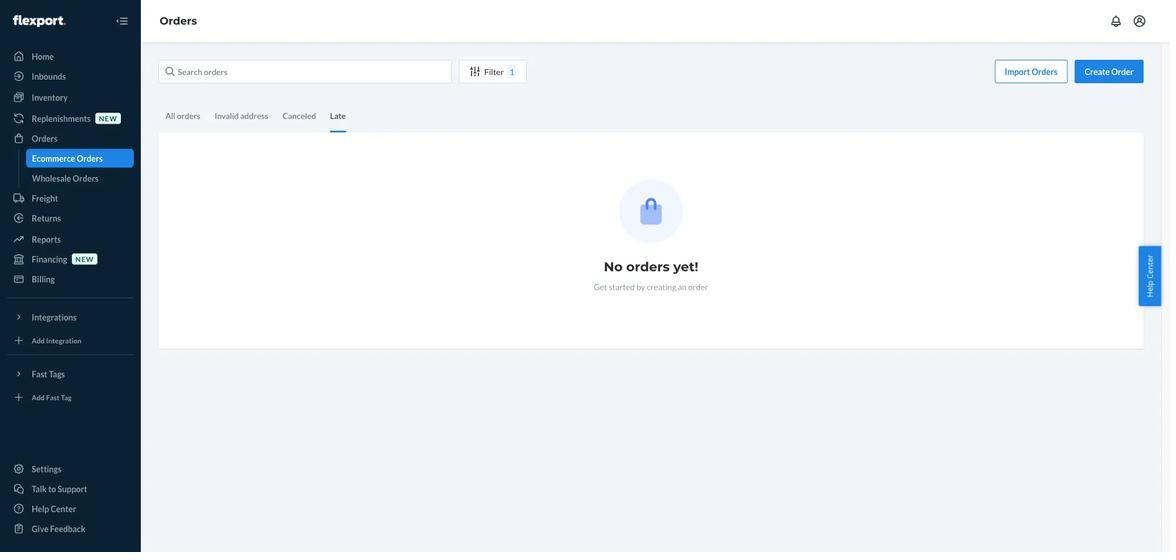 Task type: vqa. For each thing, say whether or not it's contained in the screenshot.
topmost Help
yes



Task type: describe. For each thing, give the bounding box(es) containing it.
add integration
[[32, 337, 82, 345]]

freight link
[[7, 189, 134, 208]]

fast inside dropdown button
[[32, 369, 47, 379]]

open account menu image
[[1133, 14, 1147, 28]]

address
[[240, 111, 268, 121]]

inventory
[[32, 92, 68, 102]]

reports link
[[7, 230, 134, 249]]

reports
[[32, 234, 61, 244]]

tags
[[49, 369, 65, 379]]

new for replenishments
[[99, 114, 117, 123]]

import orders button
[[995, 60, 1068, 83]]

0 horizontal spatial orders link
[[7, 129, 134, 148]]

1 vertical spatial fast
[[46, 393, 60, 402]]

orders for import orders
[[1032, 67, 1058, 77]]

orders for ecommerce orders
[[77, 153, 103, 163]]

1 vertical spatial help center
[[32, 504, 76, 514]]

order
[[1111, 67, 1134, 77]]

talk to support button
[[7, 480, 134, 499]]

add fast tag
[[32, 393, 72, 402]]

freight
[[32, 193, 58, 203]]

settings link
[[7, 460, 134, 479]]

no
[[604, 259, 623, 275]]

creating
[[647, 282, 676, 292]]

new for financing
[[75, 255, 94, 263]]

orders up search image
[[160, 14, 197, 27]]

center inside button
[[1145, 255, 1155, 279]]

filter
[[484, 67, 504, 77]]

create order link
[[1075, 60, 1144, 83]]

financing
[[32, 254, 67, 264]]

wholesale orders
[[32, 173, 99, 183]]

ecommerce orders
[[32, 153, 103, 163]]

import orders
[[1005, 67, 1058, 77]]

canceled
[[283, 111, 316, 121]]

talk to support
[[32, 484, 87, 494]]

1
[[510, 67, 514, 77]]

returns
[[32, 213, 61, 223]]

billing link
[[7, 270, 134, 289]]

get started by creating an order
[[594, 282, 708, 292]]



Task type: locate. For each thing, give the bounding box(es) containing it.
no orders yet!
[[604, 259, 698, 275]]

1 vertical spatial new
[[75, 255, 94, 263]]

fast tags button
[[7, 365, 134, 384]]

0 vertical spatial center
[[1145, 255, 1155, 279]]

open notifications image
[[1109, 14, 1123, 28]]

add fast tag link
[[7, 388, 134, 407]]

2 add from the top
[[32, 393, 45, 402]]

1 horizontal spatial new
[[99, 114, 117, 123]]

1 vertical spatial orders
[[626, 259, 670, 275]]

orders for no
[[626, 259, 670, 275]]

fast
[[32, 369, 47, 379], [46, 393, 60, 402]]

to
[[48, 484, 56, 494]]

orders
[[160, 14, 197, 27], [1032, 67, 1058, 77], [32, 134, 58, 143], [77, 153, 103, 163], [73, 173, 99, 183]]

tag
[[61, 393, 72, 402]]

fast left tags
[[32, 369, 47, 379]]

0 vertical spatial orders
[[177, 111, 201, 121]]

home link
[[7, 47, 134, 66]]

by
[[636, 282, 645, 292]]

help center link
[[7, 500, 134, 519]]

1 horizontal spatial orders
[[626, 259, 670, 275]]

center
[[1145, 255, 1155, 279], [51, 504, 76, 514]]

orders link up ecommerce orders
[[7, 129, 134, 148]]

close navigation image
[[115, 14, 129, 28]]

new down reports link
[[75, 255, 94, 263]]

orders for all
[[177, 111, 201, 121]]

flexport logo image
[[13, 15, 66, 27]]

orders right all
[[177, 111, 201, 121]]

1 vertical spatial add
[[32, 393, 45, 402]]

help center inside button
[[1145, 255, 1155, 298]]

billing
[[32, 274, 55, 284]]

inventory link
[[7, 88, 134, 107]]

integrations
[[32, 312, 77, 322]]

wholesale
[[32, 173, 71, 183]]

integrations button
[[7, 308, 134, 327]]

0 horizontal spatial orders
[[177, 111, 201, 121]]

order
[[688, 282, 708, 292]]

1 horizontal spatial orders link
[[160, 14, 197, 27]]

help
[[1145, 281, 1155, 298], [32, 504, 49, 514]]

all
[[165, 111, 175, 121]]

orders link
[[160, 14, 197, 27], [7, 129, 134, 148]]

ecommerce
[[32, 153, 75, 163]]

an
[[678, 282, 687, 292]]

orders for wholesale orders
[[73, 173, 99, 183]]

orders down "ecommerce orders" link
[[73, 173, 99, 183]]

add for add integration
[[32, 337, 45, 345]]

Search orders text field
[[158, 60, 452, 83]]

orders up get started by creating an order at the right
[[626, 259, 670, 275]]

give
[[32, 524, 48, 534]]

0 horizontal spatial new
[[75, 255, 94, 263]]

add inside add fast tag link
[[32, 393, 45, 402]]

give feedback
[[32, 524, 85, 534]]

orders right the 'import'
[[1032, 67, 1058, 77]]

0 horizontal spatial help center
[[32, 504, 76, 514]]

wholesale orders link
[[26, 169, 134, 188]]

fast left tag
[[46, 393, 60, 402]]

feedback
[[50, 524, 85, 534]]

replenishments
[[32, 114, 91, 124]]

orders link up search image
[[160, 14, 197, 27]]

integration
[[46, 337, 82, 345]]

1 vertical spatial help
[[32, 504, 49, 514]]

returns link
[[7, 209, 134, 228]]

yet!
[[673, 259, 698, 275]]

create order
[[1085, 67, 1134, 77]]

new down inventory link
[[99, 114, 117, 123]]

1 vertical spatial center
[[51, 504, 76, 514]]

add
[[32, 337, 45, 345], [32, 393, 45, 402]]

add integration link
[[7, 332, 134, 350]]

1 horizontal spatial help
[[1145, 281, 1155, 298]]

inbounds
[[32, 71, 66, 81]]

orders
[[177, 111, 201, 121], [626, 259, 670, 275]]

settings
[[32, 464, 62, 474]]

0 vertical spatial fast
[[32, 369, 47, 379]]

create
[[1085, 67, 1110, 77]]

add inside add integration link
[[32, 337, 45, 345]]

late
[[330, 111, 346, 121]]

0 vertical spatial add
[[32, 337, 45, 345]]

1 horizontal spatial help center
[[1145, 255, 1155, 298]]

support
[[58, 484, 87, 494]]

give feedback button
[[7, 520, 134, 539]]

home
[[32, 51, 54, 61]]

help inside button
[[1145, 281, 1155, 298]]

orders up ecommerce
[[32, 134, 58, 143]]

0 vertical spatial orders link
[[160, 14, 197, 27]]

0 horizontal spatial center
[[51, 504, 76, 514]]

all orders
[[165, 111, 201, 121]]

add left integration
[[32, 337, 45, 345]]

1 horizontal spatial center
[[1145, 255, 1155, 279]]

0 vertical spatial help
[[1145, 281, 1155, 298]]

ecommerce orders link
[[26, 149, 134, 168]]

0 vertical spatial new
[[99, 114, 117, 123]]

1 add from the top
[[32, 337, 45, 345]]

help center button
[[1139, 246, 1161, 307]]

invalid address
[[215, 111, 268, 121]]

fast tags
[[32, 369, 65, 379]]

search image
[[165, 67, 175, 76]]

1 vertical spatial orders link
[[7, 129, 134, 148]]

help center
[[1145, 255, 1155, 298], [32, 504, 76, 514]]

inbounds link
[[7, 67, 134, 86]]

orders up wholesale orders link
[[77, 153, 103, 163]]

import
[[1005, 67, 1030, 77]]

0 horizontal spatial help
[[32, 504, 49, 514]]

orders inside "button"
[[1032, 67, 1058, 77]]

empty list image
[[619, 180, 683, 244]]

0 vertical spatial help center
[[1145, 255, 1155, 298]]

get
[[594, 282, 607, 292]]

invalid
[[215, 111, 239, 121]]

started
[[609, 282, 635, 292]]

new
[[99, 114, 117, 123], [75, 255, 94, 263]]

add for add fast tag
[[32, 393, 45, 402]]

add down fast tags
[[32, 393, 45, 402]]

talk
[[32, 484, 47, 494]]

filter 1
[[484, 67, 514, 77]]



